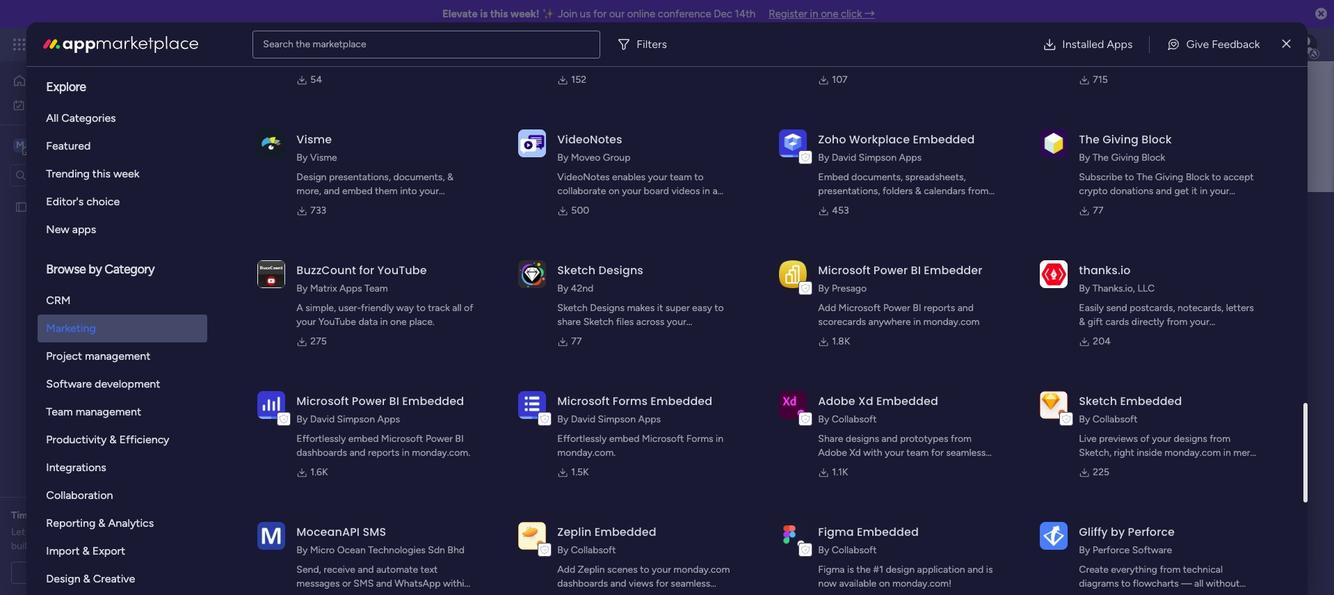 Task type: vqa. For each thing, say whether or not it's contained in the screenshot.


Task type: locate. For each thing, give the bounding box(es) containing it.
new
[[1080, 54, 1098, 66], [558, 199, 576, 211]]

workspace selection element
[[13, 137, 116, 155]]

documents,
[[394, 171, 445, 183], [852, 171, 903, 183]]

0 vertical spatial videonotes
[[558, 132, 623, 148]]

for left an
[[36, 509, 49, 521]]

77 for block
[[1094, 205, 1104, 216]]

on
[[639, 40, 650, 52], [609, 185, 620, 197], [880, 578, 891, 590]]

or
[[342, 578, 351, 590]]

one left click
[[821, 8, 839, 20]]

your up inside
[[1153, 433, 1172, 445]]

collabsoft up #1
[[832, 544, 877, 556]]

0 horizontal spatial create
[[297, 40, 326, 52]]

simpson for zoho
[[859, 152, 897, 164]]

block
[[1142, 132, 1173, 148], [1142, 152, 1166, 164], [1186, 171, 1210, 183]]

1 vertical spatial new
[[558, 199, 576, 211]]

dapulse x slim image
[[1283, 36, 1292, 53]]

this right recently
[[464, 314, 480, 326]]

thanks.io
[[1080, 262, 1131, 278]]

sms up technologies
[[363, 524, 386, 540]]

monday.com down or on the bottom of the page
[[297, 592, 353, 595]]

0 vertical spatial seamless
[[947, 447, 986, 459]]

microsoft down microsoft power bi embedded by david simpson apps
[[381, 433, 423, 445]]

embed inside effortlessly embed microsoft forms in monday.com.
[[610, 433, 640, 445]]

apps inside microsoft power bi embedded by david simpson apps
[[378, 413, 400, 425]]

is for this
[[480, 8, 488, 20]]

1 effortlessly from the left
[[297, 433, 346, 445]]

225
[[1094, 466, 1110, 478]]

design for design & creative
[[46, 572, 80, 585]]

& inside easily send postcards, notecards, letters & gift cards directly from your monday.com boards.
[[1080, 316, 1086, 328]]

1 horizontal spatial is
[[848, 564, 854, 576]]

for up the handoff
[[656, 578, 669, 590]]

team up videos
[[670, 171, 692, 183]]

in inside videonotes enables your team to collaborate on your board videos in a new and efficient way.
[[703, 185, 711, 197]]

all inside a simple, user-friendly way to track all of your youtube data in one place.
[[453, 302, 462, 314]]

2 effortlessly from the left
[[558, 433, 607, 445]]

a inside button
[[89, 567, 94, 578]]

perforce
[[1129, 524, 1176, 540], [1093, 544, 1130, 556]]

group
[[603, 152, 631, 164]]

collabsoft inside figma embedded by collabsoft
[[832, 544, 877, 556]]

power
[[874, 262, 908, 278], [884, 302, 911, 314], [352, 393, 386, 409], [426, 433, 453, 445]]

monday.com down items
[[1102, 68, 1158, 80]]

0 vertical spatial way
[[878, 40, 896, 52]]

microsoft down test 'link'
[[558, 393, 610, 409]]

0 vertical spatial block
[[1142, 132, 1173, 148]]

0 vertical spatial figma
[[819, 524, 854, 540]]

workspace down into
[[406, 197, 526, 228]]

1 vertical spatial one
[[391, 316, 407, 328]]

apps
[[72, 223, 96, 236]]

0 horizontal spatial seamless
[[671, 578, 711, 590]]

0 horizontal spatial messages
[[297, 578, 340, 590]]

of inside a simple, user-friendly way to track all of your youtube data in one place.
[[464, 302, 474, 314]]

and down adobe xd embedded by collabsoft at the bottom of page
[[882, 433, 898, 445]]

apps up items
[[1108, 37, 1133, 50]]

create up email
[[297, 40, 326, 52]]

home button
[[8, 70, 150, 92]]

1 vertical spatial text
[[421, 564, 438, 576]]

simpson up folders
[[859, 152, 897, 164]]

2 vertical spatial of
[[83, 540, 92, 552]]

0 horizontal spatial our
[[28, 526, 42, 538]]

with inside create and continuously synchronize email jobs and results with adobe marketo engage.
[[393, 54, 412, 66]]

the inside the sms items app allows you to create new items from sms text messages in your monday.com boards
[[1080, 40, 1096, 52]]

marketing up the project
[[46, 322, 96, 335]]

the for sms
[[1080, 40, 1096, 52]]

sketch up live in the bottom of the page
[[1080, 393, 1118, 409]]

collabsoft for figma
[[832, 544, 877, 556]]

perforce down gliffy
[[1093, 544, 1130, 556]]

0 vertical spatial messages
[[1190, 54, 1233, 66]]

0 vertical spatial xd
[[859, 393, 874, 409]]

app logo image
[[258, 129, 286, 157], [519, 129, 547, 157], [780, 129, 808, 157], [1041, 129, 1069, 157], [258, 260, 286, 288], [519, 260, 547, 288], [780, 260, 808, 288], [1041, 260, 1069, 288], [258, 391, 286, 419], [519, 391, 547, 419], [780, 391, 808, 419], [1041, 391, 1069, 419], [258, 522, 286, 550], [519, 522, 547, 550], [780, 522, 808, 550], [1041, 522, 1069, 550]]

option
[[0, 194, 177, 197]]

schedule a meeting button
[[11, 562, 166, 584]]

1 vertical spatial boards
[[355, 199, 385, 211]]

sms inside the sms items app allows you to create new items from sms text messages in your monday.com boards
[[1098, 40, 1119, 52]]

0 vertical spatial main workspace
[[32, 138, 114, 151]]

workplace up folders
[[850, 132, 911, 148]]

figma inside figma is the #1 design application and is now available on monday.com!
[[819, 564, 845, 576]]

your inside sketch designs makes it super easy to share sketch files across your organization.
[[667, 316, 687, 328]]

see plans button
[[225, 34, 292, 55]]

week
[[113, 167, 140, 180]]

sketch for sketch designs makes it super easy to share sketch files across your organization.
[[558, 302, 588, 314]]

presentations, up them on the left top
[[329, 171, 391, 183]]

way inside a simple, user-friendly way to track all of your youtube data in one place.
[[397, 302, 414, 314]]

all right —
[[1195, 578, 1204, 590]]

zeplin inside zeplin embedded by collabsoft
[[558, 524, 592, 540]]

explore
[[46, 79, 86, 95]]

main inside workspace selection element
[[32, 138, 56, 151]]

scenes
[[608, 564, 638, 576]]

0 vertical spatial all
[[453, 302, 462, 314]]

create for create campaigns on google, facebook, and instagram with nanos patented ai technology.
[[558, 40, 587, 52]]

in
[[811, 8, 819, 20], [929, 54, 937, 66], [1235, 54, 1243, 66], [703, 185, 711, 197], [1201, 185, 1208, 197], [454, 314, 462, 326], [380, 316, 388, 328], [914, 316, 922, 328], [716, 433, 724, 445], [402, 447, 410, 459], [1224, 447, 1232, 459]]

reports down microsoft power bi embedded by david simpson apps
[[368, 447, 400, 459]]

my
[[31, 98, 44, 110]]

and left get
[[1157, 185, 1173, 197]]

work for monday
[[112, 36, 137, 52]]

2 vertical spatial block
[[1186, 171, 1210, 183]]

apps up user-
[[340, 283, 362, 294]]

collaboration!
[[819, 461, 878, 473]]

by inside videonotes by moveo group
[[558, 152, 569, 164]]

by inside sketch embedded by collabsoft
[[1080, 413, 1091, 425]]

and down the embedder
[[958, 302, 974, 314]]

videonotes for videonotes by moveo group
[[558, 132, 623, 148]]

software down the project
[[46, 377, 92, 390]]

workplace inside zoho workplace embedded by david simpson apps
[[850, 132, 911, 148]]

to inside sketch designs makes it super easy to share sketch files across your organization.
[[715, 302, 724, 314]]

app
[[1148, 40, 1164, 52]]

1 vertical spatial workspace
[[406, 197, 526, 228]]

zeplin down 1.5k
[[558, 524, 592, 540]]

create up instagram
[[558, 40, 587, 52]]

apps marketplace image
[[43, 36, 199, 53]]

1 vertical spatial team
[[46, 405, 73, 418]]

new down collaborate
[[558, 199, 576, 211]]

add inside add zeplin scenes to your monday.com dashboards and views for seamless designer to developer handoff
[[558, 564, 576, 576]]

integrations
[[46, 461, 106, 474]]

embedded up previews
[[1121, 393, 1183, 409]]

0 horizontal spatial team
[[46, 405, 73, 418]]

review up what on the bottom of the page
[[96, 509, 126, 521]]

monday.com. inside create everything from technical diagrams to flowcharts — all without ever leaving monday.com.
[[1134, 592, 1193, 595]]

1 vertical spatial messages
[[297, 578, 340, 590]]

team inside buzzcount for youtube by matrix apps team
[[365, 283, 388, 294]]

simpson inside microsoft forms embedded by david simpson apps
[[598, 413, 636, 425]]

monday.com down cards
[[1080, 330, 1136, 342]]

0 vertical spatial workplace
[[850, 132, 911, 148]]

marketing inside the smartest way to manage your hubspot marketing data in monday.com.
[[861, 54, 904, 66]]

for right us
[[594, 8, 607, 20]]

collabsoft for zeplin
[[571, 544, 616, 556]]

monday.com. inside effortlessly embed microsoft power bi dashboards and reports in monday.com.
[[412, 447, 471, 459]]

2 zoho from the top
[[819, 199, 842, 211]]

715
[[1094, 74, 1109, 86]]

0 horizontal spatial by
[[89, 262, 102, 277]]

all right track on the bottom left of the page
[[453, 302, 462, 314]]

power inside microsoft power bi embedder by presago
[[874, 262, 908, 278]]

embed left them on the left top
[[342, 185, 373, 197]]

monday.com down the embedder
[[924, 316, 980, 328]]

david for zoho
[[832, 152, 857, 164]]

microsoft inside microsoft power bi embedded by david simpson apps
[[297, 393, 349, 409]]

2 vertical spatial dashboards
[[558, 578, 608, 590]]

1 horizontal spatial documents,
[[852, 171, 903, 183]]

by inside gliffy by perforce by perforce software
[[1080, 544, 1091, 556]]

1 horizontal spatial test
[[286, 346, 304, 358]]

add inside the add microsoft power bi reports and scorecards anywhere in monday.com
[[819, 302, 837, 314]]

installed apps button
[[1032, 30, 1145, 58]]

1 horizontal spatial marketing
[[861, 54, 904, 66]]

1 vertical spatial work
[[46, 98, 68, 110]]

by
[[297, 152, 308, 164], [558, 152, 569, 164], [819, 152, 830, 164], [1080, 152, 1091, 164], [297, 283, 308, 294], [558, 283, 569, 294], [819, 283, 830, 294], [1080, 283, 1091, 294], [297, 413, 308, 425], [558, 413, 569, 425], [819, 413, 830, 425], [1080, 413, 1091, 425], [297, 544, 308, 556], [558, 544, 569, 556], [819, 544, 830, 556], [1080, 544, 1091, 556]]

effortlessly up 1.5k
[[558, 433, 607, 445]]

dashboards down user-
[[313, 314, 364, 326]]

apps up effortlessly embed microsoft power bi dashboards and reports in monday.com.
[[378, 413, 400, 425]]

1 videonotes from the top
[[558, 132, 623, 148]]

simpson
[[859, 152, 897, 164], [337, 413, 375, 425], [598, 413, 636, 425]]

effortlessly
[[297, 433, 346, 445], [558, 433, 607, 445]]

1 horizontal spatial boards
[[355, 199, 385, 211]]

the inside figma is the #1 design application and is now available on monday.com!
[[857, 564, 871, 576]]

0 vertical spatial add
[[819, 302, 837, 314]]

1 vertical spatial a
[[89, 567, 94, 578]]

add for zeplin embedded
[[558, 564, 576, 576]]

creative
[[93, 572, 135, 585]]

0 horizontal spatial it
[[658, 302, 663, 314]]

by inside thanks.io by thanks.io, llc
[[1080, 283, 1091, 294]]

on inside videonotes enables your team to collaborate on your board videos in a new and efficient way.
[[609, 185, 620, 197]]

collabsoft inside zeplin embedded by collabsoft
[[571, 544, 616, 556]]

software
[[46, 377, 92, 390], [1133, 544, 1173, 556]]

0 horizontal spatial of
[[83, 540, 92, 552]]

monday.com down more,
[[297, 199, 353, 211]]

0 horizontal spatial you
[[366, 314, 382, 326]]

handoff
[[655, 592, 690, 595]]

1 horizontal spatial with
[[622, 54, 641, 66]]

register
[[769, 8, 808, 20]]

all
[[453, 302, 462, 314], [1195, 578, 1204, 590]]

this left week!
[[491, 8, 508, 20]]

elevate
[[443, 8, 478, 20]]

you inside the sms items app allows you to create new items from sms text messages in your monday.com boards
[[1196, 40, 1212, 52]]

presentations, inside design presentations, documents, & more, and embed them into your monday.com boards & docs
[[329, 171, 391, 183]]

effortlessly inside effortlessly embed microsoft forms in monday.com.
[[558, 433, 607, 445]]

2 vertical spatial workspace
[[482, 314, 530, 326]]

2 documents, from the left
[[852, 171, 903, 183]]

embedded inside microsoft power bi embedded by david simpson apps
[[402, 393, 464, 409]]

your right manage
[[947, 40, 966, 52]]

charge
[[95, 540, 125, 552]]

management for project management
[[85, 349, 151, 363]]

design & creative
[[46, 572, 135, 585]]

0 vertical spatial it
[[1192, 185, 1198, 197]]

brad klo image
[[1296, 33, 1318, 56]]

2 videonotes from the top
[[558, 171, 610, 183]]

is right application
[[987, 564, 994, 576]]

dashboards inside add zeplin scenes to your monday.com dashboards and views for seamless designer to developer handoff
[[558, 578, 608, 590]]

1 documents, from the left
[[394, 171, 445, 183]]

workspace
[[59, 138, 114, 151], [406, 197, 526, 228], [482, 314, 530, 326]]

0 horizontal spatial main workspace
[[32, 138, 114, 151]]

1 horizontal spatial it
[[1192, 185, 1198, 197]]

register in one click →
[[769, 8, 876, 20]]

1 horizontal spatial seamless
[[947, 447, 986, 459]]

to
[[898, 40, 907, 52], [1214, 40, 1224, 52], [695, 171, 704, 183], [1126, 171, 1135, 183], [1213, 171, 1222, 183], [417, 302, 426, 314], [715, 302, 724, 314], [640, 564, 650, 576], [1122, 578, 1131, 590], [598, 592, 607, 595]]

by inside the sketch designs by 42nd
[[558, 283, 569, 294]]

1 figma from the top
[[819, 524, 854, 540]]

main
[[32, 138, 56, 151], [347, 197, 401, 228]]

1 horizontal spatial one
[[821, 8, 839, 20]]

embedded up effortlessly embed microsoft forms in monday.com.
[[651, 393, 713, 409]]

1 horizontal spatial team
[[907, 447, 929, 459]]

boards inside design presentations, documents, & more, and embed them into your monday.com boards & docs
[[355, 199, 385, 211]]

marketing down smartest
[[861, 54, 904, 66]]

videonotes by moveo group
[[558, 132, 631, 164]]

text up whatsapp
[[421, 564, 438, 576]]

far.
[[45, 540, 59, 552]]

it up across
[[658, 302, 663, 314]]

to inside the smartest way to manage your hubspot marketing data in monday.com.
[[898, 40, 907, 52]]

nanos
[[644, 54, 672, 66]]

& inside embed documents, spreadsheets, presentations, folders & calendars from zoho workplace
[[916, 185, 922, 197]]

right
[[1115, 447, 1135, 459]]

perforce up everything
[[1129, 524, 1176, 540]]

create inside create campaigns on google, facebook, and instagram with nanos patented ai technology.
[[558, 40, 587, 52]]

review up import & export
[[79, 526, 108, 538]]

with down campaigns
[[622, 54, 641, 66]]

apps up spreadsheets,
[[900, 152, 922, 164]]

my work
[[31, 98, 68, 110]]

sketch for sketch designs by 42nd
[[558, 262, 596, 278]]

create inside create and continuously synchronize email jobs and results with adobe marketo engage.
[[297, 40, 326, 52]]

send, receive and automate text messages or sms and whatsapp within monday.com
[[297, 564, 470, 595]]

project management
[[46, 349, 151, 363]]

1 vertical spatial designs
[[590, 302, 625, 314]]

a down import & export
[[89, 567, 94, 578]]

give feedback button
[[1156, 30, 1272, 58]]

1 horizontal spatial way
[[878, 40, 896, 52]]

new apps
[[46, 223, 96, 236]]

0 vertical spatial visme
[[297, 132, 332, 148]]

1 zoho from the top
[[819, 132, 847, 148]]

1 horizontal spatial messages
[[1190, 54, 1233, 66]]

effortlessly up 1.6k
[[297, 433, 346, 445]]

dashboards inside effortlessly embed microsoft power bi dashboards and reports in monday.com.
[[297, 447, 347, 459]]

text inside send, receive and automate text messages or sms and whatsapp within monday.com
[[421, 564, 438, 576]]

from inside easily send postcards, notecards, letters & gift cards directly from your monday.com boards.
[[1167, 316, 1188, 328]]

0 horizontal spatial documents,
[[394, 171, 445, 183]]

xd inside adobe xd embedded by collabsoft
[[859, 393, 874, 409]]

software up everything
[[1133, 544, 1173, 556]]

0 vertical spatial team
[[365, 283, 388, 294]]

main workspace
[[32, 138, 114, 151], [347, 197, 526, 228]]

0 horizontal spatial text
[[421, 564, 438, 576]]

zoho inside embed documents, spreadsheets, presentations, folders & calendars from zoho workplace
[[819, 199, 842, 211]]

schedule
[[46, 567, 86, 578]]

1 vertical spatial main
[[347, 197, 401, 228]]

workspace down categories
[[59, 138, 114, 151]]

software development
[[46, 377, 160, 390]]

0 vertical spatial giving
[[1103, 132, 1139, 148]]

thanks.io,
[[1093, 283, 1136, 294]]

power up effortlessly embed microsoft power bi dashboards and reports in monday.com.
[[352, 393, 386, 409]]

monday.com inside the add microsoft power bi reports and scorecards anywhere in monday.com
[[924, 316, 980, 328]]

is up available
[[848, 564, 854, 576]]

engage.
[[335, 68, 370, 80]]

boards down buzzcount
[[301, 281, 335, 294]]

2 horizontal spatial create
[[1080, 564, 1109, 576]]

designs
[[599, 262, 644, 278], [590, 302, 625, 314]]

microsoft inside effortlessly embed microsoft power bi dashboards and reports in monday.com.
[[381, 433, 423, 445]]

built
[[11, 540, 30, 552]]

application
[[918, 564, 966, 576]]

team up productivity
[[46, 405, 73, 418]]

team inside share designs and prototypes from adobe xd with your team for seamless collaboration!
[[907, 447, 929, 459]]

1 horizontal spatial software
[[1133, 544, 1173, 556]]

from inside live previews of your designs from sketch, right inside monday.com in mere seconds.
[[1210, 433, 1231, 445]]

simpson inside microsoft power bi embedded by david simpson apps
[[337, 413, 375, 425]]

0 vertical spatial zeplin
[[558, 524, 592, 540]]

browse by category
[[46, 262, 155, 277]]

messages down search everything icon
[[1190, 54, 1233, 66]]

for
[[594, 8, 607, 20], [359, 262, 375, 278], [932, 447, 944, 459], [36, 509, 49, 521], [656, 578, 669, 590]]

1 horizontal spatial presentations,
[[819, 185, 881, 197]]

in inside the smartest way to manage your hubspot marketing data in monday.com.
[[929, 54, 937, 66]]

monday.com up the handoff
[[674, 564, 730, 576]]

77
[[1094, 205, 1104, 216], [572, 335, 582, 347]]

items
[[1100, 54, 1124, 66]]

installed
[[1063, 37, 1105, 50]]

your up views
[[652, 564, 672, 576]]

from inside embed documents, spreadsheets, presentations, folders & calendars from zoho workplace
[[969, 185, 989, 197]]

1 vertical spatial this
[[92, 167, 111, 180]]

data
[[907, 54, 927, 66]]

2 vertical spatial boards
[[301, 281, 335, 294]]

from inside create everything from technical diagrams to flowcharts — all without ever leaving monday.com.
[[1161, 564, 1181, 576]]

documents, up folders
[[852, 171, 903, 183]]

and down 'a'
[[295, 314, 311, 326]]

1 vertical spatial xd
[[850, 447, 862, 459]]

1 vertical spatial perforce
[[1093, 544, 1130, 556]]

main workspace inside workspace selection element
[[32, 138, 114, 151]]

and down collaborate
[[578, 199, 595, 211]]

matrix
[[310, 283, 337, 294]]

workspace left share
[[482, 314, 530, 326]]

0 horizontal spatial the
[[296, 38, 310, 50]]

sms up items
[[1098, 40, 1119, 52]]

2 horizontal spatial with
[[864, 447, 883, 459]]

0 vertical spatial you
[[1196, 40, 1212, 52]]

with right results
[[393, 54, 412, 66]]

you down friendly
[[366, 314, 382, 326]]

monday.com inside easily send postcards, notecards, letters & gift cards directly from your monday.com boards.
[[1080, 330, 1136, 342]]

create for create everything from technical diagrams to flowcharts — all without ever leaving monday.com.
[[1080, 564, 1109, 576]]

and right application
[[968, 564, 984, 576]]

microsoft up presago
[[819, 262, 871, 278]]

0 horizontal spatial test
[[33, 201, 51, 213]]

your down the installed apps button
[[1080, 68, 1099, 80]]

2 vertical spatial on
[[880, 578, 891, 590]]

1 horizontal spatial designs
[[1175, 433, 1208, 445]]

453
[[833, 205, 850, 216]]

1 horizontal spatial david
[[571, 413, 596, 425]]

0 horizontal spatial one
[[391, 316, 407, 328]]

david up embed at the top right of the page
[[832, 152, 857, 164]]

new down the installed at the top
[[1080, 54, 1098, 66]]

1 vertical spatial the
[[857, 564, 871, 576]]

on up nanos
[[639, 40, 650, 52]]

work for my
[[46, 98, 68, 110]]

1 horizontal spatial you
[[1196, 40, 1212, 52]]

2 figma from the top
[[819, 564, 845, 576]]

presentations,
[[329, 171, 391, 183], [819, 185, 881, 197]]

microsoft power bi embedded by david simpson apps
[[297, 393, 464, 425]]

way inside the smartest way to manage your hubspot marketing data in monday.com.
[[878, 40, 896, 52]]

one inside a simple, user-friendly way to track all of your youtube data in one place.
[[391, 316, 407, 328]]

time for an expert review let our experts review what you've built so far. free of charge
[[11, 509, 163, 552]]

2 horizontal spatial boards
[[1160, 68, 1190, 80]]

1 horizontal spatial of
[[464, 302, 474, 314]]

1 vertical spatial adobe
[[819, 393, 856, 409]]

our up so at the left bottom of the page
[[28, 526, 42, 538]]

super
[[666, 302, 690, 314]]

import & export
[[46, 544, 125, 557]]

your inside a simple, user-friendly way to track all of your youtube data in one place.
[[297, 316, 316, 328]]

sms for the
[[1098, 40, 1119, 52]]

Search in workspace field
[[29, 167, 116, 183]]

2 horizontal spatial simpson
[[859, 152, 897, 164]]

0 horizontal spatial all
[[453, 302, 462, 314]]

views
[[629, 578, 654, 590]]

1 vertical spatial workplace
[[844, 199, 890, 211]]

seamless inside add zeplin scenes to your monday.com dashboards and views for seamless designer to developer handoff
[[671, 578, 711, 590]]

easily
[[1080, 302, 1105, 314]]

2 designs from the left
[[1175, 433, 1208, 445]]

crm
[[46, 294, 71, 307]]

mere
[[1234, 447, 1256, 459]]

microsoft down 275
[[297, 393, 349, 409]]

in inside subscribe to the giving block to accept crypto donations and get it in your monday.com board.
[[1201, 185, 1208, 197]]

1 horizontal spatial youtube
[[378, 262, 427, 278]]

dashboards up designer
[[558, 578, 608, 590]]

your down 'a'
[[297, 316, 316, 328]]

youtube down user-
[[319, 316, 356, 328]]

1 horizontal spatial simpson
[[598, 413, 636, 425]]

microsoft down presago
[[839, 302, 881, 314]]

0 horizontal spatial a
[[89, 567, 94, 578]]

documents, up into
[[394, 171, 445, 183]]

presentations, down embed at the top right of the page
[[819, 185, 881, 197]]

messages inside the sms items app allows you to create new items from sms text messages in your monday.com boards
[[1190, 54, 1233, 66]]

1 horizontal spatial the
[[857, 564, 871, 576]]

david inside microsoft forms embedded by david simpson apps
[[571, 413, 596, 425]]

postcards,
[[1130, 302, 1176, 314]]

1 vertical spatial figma
[[819, 564, 845, 576]]

embedded inside adobe xd embedded by collabsoft
[[877, 393, 939, 409]]

collabsoft up previews
[[1093, 413, 1138, 425]]

2 vertical spatial adobe
[[819, 447, 848, 459]]

0 horizontal spatial effortlessly
[[297, 433, 346, 445]]

with up collaboration!
[[864, 447, 883, 459]]

1 vertical spatial 77
[[572, 335, 582, 347]]

2 vertical spatial giving
[[1156, 171, 1184, 183]]

designs up makes at the bottom of the page
[[599, 262, 644, 278]]

workplace down folders
[[844, 199, 890, 211]]

organization.
[[558, 330, 614, 342]]

1 vertical spatial you
[[366, 314, 382, 326]]

0 vertical spatial work
[[112, 36, 137, 52]]

workspace image
[[13, 137, 27, 153]]

1 vertical spatial our
[[28, 526, 42, 538]]

1 vertical spatial of
[[1141, 433, 1150, 445]]

sketch for sketch embedded by collabsoft
[[1080, 393, 1118, 409]]

the for giving
[[1080, 132, 1100, 148]]

ai
[[716, 54, 726, 66]]

1 designs from the left
[[846, 433, 880, 445]]

2 horizontal spatial david
[[832, 152, 857, 164]]

0 vertical spatial reports
[[924, 302, 956, 314]]

boards inside the sms items app allows you to create new items from sms text messages in your monday.com boards
[[1160, 68, 1190, 80]]

embedded inside figma embedded by collabsoft
[[857, 524, 919, 540]]

→
[[865, 8, 876, 20]]

reports inside effortlessly embed microsoft power bi dashboards and reports in monday.com.
[[368, 447, 400, 459]]

xd up collaboration!
[[850, 447, 862, 459]]

0 vertical spatial a
[[713, 185, 718, 197]]

embed down microsoft forms embedded by david simpson apps
[[610, 433, 640, 445]]

xd inside share designs and prototypes from adobe xd with your team for seamless collaboration!
[[850, 447, 862, 459]]

microsoft inside effortlessly embed microsoft forms in monday.com.
[[642, 433, 684, 445]]

0 vertical spatial design
[[297, 171, 327, 183]]

simpson for microsoft
[[598, 413, 636, 425]]

designs for sketch designs makes it super easy to share sketch files across your organization.
[[590, 302, 625, 314]]

power up anywhere
[[884, 302, 911, 314]]

by inside figma embedded by collabsoft
[[819, 544, 830, 556]]

bi inside microsoft power bi embedder by presago
[[911, 262, 922, 278]]

figma
[[819, 524, 854, 540], [819, 564, 845, 576]]

select product image
[[13, 38, 26, 52]]

500
[[572, 205, 590, 216]]

and down microsoft power bi embedded by david simpson apps
[[350, 447, 366, 459]]

so
[[33, 540, 43, 552]]

developer
[[609, 592, 653, 595]]

spreadsheets,
[[906, 171, 967, 183]]

notifications image
[[1091, 38, 1105, 52]]

by inside buzzcount for youtube by matrix apps team
[[297, 283, 308, 294]]

sketch designs by 42nd
[[558, 262, 644, 294]]

adobe up share at the bottom right of page
[[819, 393, 856, 409]]

us
[[580, 8, 591, 20]]

david up 1.5k
[[571, 413, 596, 425]]

videonotes enables your team to collaborate on your board videos in a new and efficient way.
[[558, 171, 718, 211]]

xd
[[859, 393, 874, 409], [850, 447, 862, 459]]

1 horizontal spatial this
[[464, 314, 480, 326]]

boards down them on the left top
[[355, 199, 385, 211]]

sms inside send, receive and automate text messages or sms and whatsapp within monday.com
[[354, 578, 374, 590]]

text down allows at the right of the page
[[1170, 54, 1187, 66]]

1 horizontal spatial our
[[610, 8, 625, 20]]

create inside create everything from technical diagrams to flowcharts — all without ever leaving monday.com.
[[1080, 564, 1109, 576]]



Task type: describe. For each thing, give the bounding box(es) containing it.
sms for moceanapi
[[363, 524, 386, 540]]

✨
[[542, 8, 556, 20]]

more,
[[297, 185, 322, 197]]

microsoft inside the add microsoft power bi reports and scorecards anywhere in monday.com
[[839, 302, 881, 314]]

google,
[[653, 40, 687, 52]]

board.
[[1138, 199, 1166, 211]]

power inside effortlessly embed microsoft power bi dashboards and reports in monday.com.
[[426, 433, 453, 445]]

and inside effortlessly embed microsoft power bi dashboards and reports in monday.com.
[[350, 447, 366, 459]]

—
[[1182, 578, 1193, 590]]

installed apps
[[1063, 37, 1133, 50]]

14th
[[735, 8, 756, 20]]

0 vertical spatial dashboards
[[313, 314, 364, 326]]

david inside microsoft power bi embedded by david simpson apps
[[310, 413, 335, 425]]

your inside the smartest way to manage your hubspot marketing data in monday.com.
[[947, 40, 966, 52]]

collabsoft for sketch
[[1093, 413, 1138, 425]]

and inside subscribe to the giving block to accept crypto donations and get it in your monday.com board.
[[1157, 185, 1173, 197]]

all
[[46, 111, 59, 125]]

for inside buzzcount for youtube by matrix apps team
[[359, 262, 375, 278]]

is for the
[[848, 564, 854, 576]]

a inside videonotes enables your team to collaborate on your board videos in a new and efficient way.
[[713, 185, 718, 197]]

in inside live previews of your designs from sketch, right inside monday.com in mere seconds.
[[1224, 447, 1232, 459]]

create for create and continuously synchronize email jobs and results with adobe marketo engage.
[[297, 40, 326, 52]]

the giving block by the giving block
[[1080, 132, 1173, 164]]

live previews of your designs from sketch, right inside monday.com in mere seconds.
[[1080, 433, 1256, 473]]

files
[[616, 316, 634, 328]]

monday.com. inside effortlessly embed microsoft forms in monday.com.
[[558, 447, 616, 459]]

recently
[[416, 314, 452, 326]]

free
[[62, 540, 81, 552]]

invite members image
[[1152, 38, 1166, 52]]

effortlessly for microsoft power bi embedded
[[297, 433, 346, 445]]

and up engage.
[[343, 54, 359, 66]]

from inside the sms items app allows you to create new items from sms text messages in your monday.com boards
[[1127, 54, 1148, 66]]

by inside microsoft power bi embedded by david simpson apps
[[297, 413, 308, 425]]

david for microsoft
[[571, 413, 596, 425]]

design presentations, documents, & more, and embed them into your monday.com boards & docs
[[297, 171, 454, 211]]

0 vertical spatial perforce
[[1129, 524, 1176, 540]]

jobs
[[322, 54, 341, 66]]

and down the automate
[[376, 578, 392, 590]]

email
[[297, 54, 320, 66]]

designs inside live previews of your designs from sketch, right inside monday.com in mere seconds.
[[1175, 433, 1208, 445]]

designs inside share designs and prototypes from adobe xd with your team for seamless collaboration!
[[846, 433, 880, 445]]

in inside effortlessly embed microsoft forms in monday.com.
[[716, 433, 724, 445]]

automate
[[376, 564, 418, 576]]

import
[[46, 544, 80, 557]]

monday.com inside add zeplin scenes to your monday.com dashboards and views for seamless designer to developer handoff
[[674, 564, 730, 576]]

collabsoft inside adobe xd embedded by collabsoft
[[832, 413, 877, 425]]

software inside gliffy by perforce by perforce software
[[1133, 544, 1173, 556]]

figma for is
[[819, 564, 845, 576]]

bi inside the add microsoft power bi reports and scorecards anywhere in monday.com
[[913, 302, 922, 314]]

monday.com inside send, receive and automate text messages or sms and whatsapp within monday.com
[[297, 592, 353, 595]]

embed for by
[[610, 433, 640, 445]]

embed inside design presentations, documents, & more, and embed them into your monday.com boards & docs
[[342, 185, 373, 197]]

let
[[11, 526, 25, 538]]

visme by visme
[[297, 132, 337, 164]]

new inside the sms items app allows you to create new items from sms text messages in your monday.com boards
[[1080, 54, 1098, 66]]

1.6k
[[311, 466, 328, 478]]

0 vertical spatial this
[[491, 8, 508, 20]]

videonotes for videonotes enables your team to collaborate on your board videos in a new and efficient way.
[[558, 171, 610, 183]]

power inside microsoft power bi embedded by david simpson apps
[[352, 393, 386, 409]]

filters
[[637, 37, 667, 50]]

register in one click → link
[[769, 8, 876, 20]]

create
[[1226, 40, 1254, 52]]

apps inside zoho workplace embedded by david simpson apps
[[900, 152, 922, 164]]

enables
[[613, 171, 646, 183]]

by inside microsoft power bi embedder by presago
[[819, 283, 830, 294]]

give feedback link
[[1156, 30, 1272, 58]]

in inside the add microsoft power bi reports and scorecards anywhere in monday.com
[[914, 316, 922, 328]]

data
[[359, 316, 378, 328]]

with for share
[[864, 447, 883, 459]]

0 vertical spatial our
[[610, 8, 625, 20]]

microsoft inside microsoft power bi embedder by presago
[[819, 262, 871, 278]]

moceanapi sms by micro ocean technologies sdn bhd
[[297, 524, 465, 556]]

embedded inside zoho workplace embedded by david simpson apps
[[913, 132, 975, 148]]

and inside add zeplin scenes to your monday.com dashboards and views for seamless designer to developer handoff
[[611, 578, 627, 590]]

allows
[[1167, 40, 1194, 52]]

0 vertical spatial review
[[96, 509, 126, 521]]

2 vertical spatial this
[[464, 314, 480, 326]]

1 vertical spatial giving
[[1112, 152, 1140, 164]]

gift
[[1088, 316, 1104, 328]]

campaigns
[[590, 40, 637, 52]]

your down "enables"
[[622, 185, 642, 197]]

zeplin embedded by collabsoft
[[558, 524, 657, 556]]

boards.
[[1138, 330, 1170, 342]]

export
[[92, 544, 125, 557]]

and inside videonotes enables your team to collaborate on your board videos in a new and efficient way.
[[578, 199, 595, 211]]

easily send postcards, notecards, letters & gift cards directly from your monday.com boards.
[[1080, 302, 1255, 342]]

and inside the add microsoft power bi reports and scorecards anywhere in monday.com
[[958, 302, 974, 314]]

editor's choice
[[46, 195, 120, 208]]

0 horizontal spatial this
[[92, 167, 111, 180]]

test list box
[[0, 192, 177, 406]]

ever
[[1080, 592, 1099, 595]]

micro
[[310, 544, 335, 556]]

place.
[[409, 316, 435, 328]]

new
[[46, 223, 69, 236]]

apps inside buzzcount for youtube by matrix apps team
[[340, 283, 362, 294]]

gliffy by perforce by perforce software
[[1080, 524, 1176, 556]]

join
[[558, 8, 578, 20]]

77 for by
[[572, 335, 582, 347]]

and inside figma is the #1 design application and is now available on monday.com!
[[968, 564, 984, 576]]

to inside the sms items app allows you to create new items from sms text messages in your monday.com boards
[[1214, 40, 1224, 52]]

sms
[[1150, 54, 1168, 66]]

forms inside effortlessly embed microsoft forms in monday.com.
[[687, 433, 714, 445]]

send,
[[297, 564, 321, 576]]

embedded inside sketch embedded by collabsoft
[[1121, 393, 1183, 409]]

click
[[842, 8, 863, 20]]

microsoft inside microsoft forms embedded by david simpson apps
[[558, 393, 610, 409]]

in inside a simple, user-friendly way to track all of your youtube data in one place.
[[380, 316, 388, 328]]

sdn
[[428, 544, 445, 556]]

power inside the add microsoft power bi reports and scorecards anywhere in monday.com
[[884, 302, 911, 314]]

your inside share designs and prototypes from adobe xd with your team for seamless collaboration!
[[885, 447, 905, 459]]

anywhere
[[869, 316, 911, 328]]

gliffy
[[1080, 524, 1109, 540]]

the inside subscribe to the giving block to accept crypto donations and get it in your monday.com board.
[[1137, 171, 1154, 183]]

0 vertical spatial workspace
[[59, 138, 114, 151]]

apps inside the installed apps button
[[1108, 37, 1133, 50]]

our inside time for an expert review let our experts review what you've built so far. free of charge
[[28, 526, 42, 538]]

feedback
[[1213, 37, 1261, 50]]

available
[[840, 578, 877, 590]]

reporting
[[46, 516, 96, 530]]

ocean
[[337, 544, 366, 556]]

of inside time for an expert review let our experts review what you've built so far. free of charge
[[83, 540, 92, 552]]

Main workspace field
[[344, 197, 1279, 228]]

sketch up organization.
[[584, 316, 614, 328]]

with for create
[[622, 54, 641, 66]]

get
[[1175, 185, 1190, 197]]

development
[[95, 377, 160, 390]]

help image
[[1247, 38, 1261, 52]]

add microsoft power bi reports and scorecards anywhere in monday.com
[[819, 302, 980, 328]]

see plans
[[243, 38, 285, 50]]

by inside moceanapi sms by micro ocean technologies sdn bhd
[[297, 544, 308, 556]]

user-
[[339, 302, 361, 314]]

your inside add zeplin scenes to your monday.com dashboards and views for seamless designer to developer handoff
[[652, 564, 672, 576]]

your inside live previews of your designs from sketch, right inside monday.com in mere seconds.
[[1153, 433, 1172, 445]]

editor's
[[46, 195, 84, 208]]

create everything from technical diagrams to flowcharts — all without ever leaving monday.com.
[[1080, 564, 1241, 595]]

search everything image
[[1217, 38, 1231, 52]]

technology.
[[558, 68, 609, 80]]

monday.com inside design presentations, documents, & more, and embed them into your monday.com boards & docs
[[297, 199, 353, 211]]

all inside create everything from technical diagrams to flowcharts — all without ever leaving monday.com.
[[1195, 578, 1204, 590]]

inside
[[1137, 447, 1163, 459]]

your up board
[[648, 171, 668, 183]]

add for microsoft power bi embedder
[[819, 302, 837, 314]]

designs for sketch designs by 42nd
[[599, 262, 644, 278]]

adobe inside create and continuously synchronize email jobs and results with adobe marketo engage.
[[414, 54, 443, 66]]

bi inside microsoft power bi embedded by david simpson apps
[[389, 393, 400, 409]]

1 horizontal spatial main workspace
[[347, 197, 526, 228]]

to inside a simple, user-friendly way to track all of your youtube data in one place.
[[417, 302, 426, 314]]

to inside videonotes enables your team to collaborate on your board videos in a new and efficient way.
[[695, 171, 704, 183]]

for inside time for an expert review let our experts review what you've built so far. free of charge
[[36, 509, 49, 521]]

folders
[[883, 185, 913, 197]]

sketch,
[[1080, 447, 1112, 459]]

test link
[[242, 333, 931, 372]]

embedded inside zeplin embedded by collabsoft
[[595, 524, 657, 540]]

team inside videonotes enables your team to collaborate on your board videos in a new and efficient way.
[[670, 171, 692, 183]]

733
[[311, 205, 327, 216]]

productivity & efficiency
[[46, 433, 169, 446]]

0 vertical spatial software
[[46, 377, 92, 390]]

effortlessly for microsoft forms embedded
[[558, 433, 607, 445]]

embedded inside microsoft forms embedded by david simpson apps
[[651, 393, 713, 409]]

and down ocean
[[358, 564, 374, 576]]

way.
[[636, 199, 656, 211]]

0 vertical spatial one
[[821, 8, 839, 20]]

share designs and prototypes from adobe xd with your team for seamless collaboration!
[[819, 433, 986, 473]]

presago
[[832, 283, 867, 294]]

monday.com inside live previews of your designs from sketch, right inside monday.com in mere seconds.
[[1165, 447, 1222, 459]]

design for design presentations, documents, & more, and embed them into your monday.com boards & docs
[[297, 171, 327, 183]]

bi inside effortlessly embed microsoft power bi dashboards and reports in monday.com.
[[455, 433, 464, 445]]

0 horizontal spatial marketing
[[46, 322, 96, 335]]

on inside create campaigns on google, facebook, and instagram with nanos patented ai technology.
[[639, 40, 650, 52]]

search the marketplace
[[263, 38, 367, 50]]

0 vertical spatial the
[[296, 38, 310, 50]]

figma for embedded
[[819, 524, 854, 540]]

public board image
[[15, 200, 28, 213]]

54
[[311, 74, 322, 86]]

1 horizontal spatial main
[[347, 197, 401, 228]]

adobe inside adobe xd embedded by collabsoft
[[819, 393, 856, 409]]

moveo
[[571, 152, 601, 164]]

apps inside microsoft forms embedded by david simpson apps
[[639, 413, 661, 425]]

by for perforce
[[1111, 524, 1126, 540]]

experts
[[44, 526, 77, 538]]

crypto
[[1080, 185, 1109, 197]]

seamless inside share designs and prototypes from adobe xd with your team for seamless collaboration!
[[947, 447, 986, 459]]

share
[[819, 433, 844, 445]]

forms inside microsoft forms embedded by david simpson apps
[[613, 393, 648, 409]]

your inside easily send postcards, notecards, letters & gift cards directly from your monday.com boards.
[[1191, 316, 1210, 328]]

2 horizontal spatial is
[[987, 564, 994, 576]]

to inside create everything from technical diagrams to flowcharts — all without ever leaving monday.com.
[[1122, 578, 1131, 590]]

text inside the sms items app allows you to create new items from sms text messages in your monday.com boards
[[1170, 54, 1187, 66]]

create and continuously synchronize email jobs and results with adobe marketo engage.
[[297, 40, 458, 80]]

by for category
[[89, 262, 102, 277]]

and up the jobs
[[329, 40, 345, 52]]

1 vertical spatial block
[[1142, 152, 1166, 164]]

1 vertical spatial visme
[[310, 152, 337, 164]]

test inside list box
[[33, 201, 51, 213]]

embed for embedded
[[349, 433, 379, 445]]

letters
[[1227, 302, 1255, 314]]

0 vertical spatial management
[[140, 36, 216, 52]]

reports inside the add microsoft power bi reports and scorecards anywhere in monday.com
[[924, 302, 956, 314]]

an
[[51, 509, 62, 521]]

your inside design presentations, documents, & more, and embed them into your monday.com boards & docs
[[420, 185, 439, 197]]

inbox image
[[1121, 38, 1135, 52]]

choice
[[86, 195, 120, 208]]

zeplin inside add zeplin scenes to your monday.com dashboards and views for seamless designer to developer handoff
[[578, 564, 605, 576]]

1.5k
[[572, 466, 589, 478]]

1 vertical spatial review
[[79, 526, 108, 538]]

giving inside subscribe to the giving block to accept crypto donations and get it in your monday.com board.
[[1156, 171, 1184, 183]]

by inside zeplin embedded by collabsoft
[[558, 544, 569, 556]]

apps image
[[1183, 38, 1196, 52]]

subscribe
[[1080, 171, 1123, 183]]

adobe inside share designs and prototypes from adobe xd with your team for seamless collaboration!
[[819, 447, 848, 459]]

zoho inside zoho workplace embedded by david simpson apps
[[819, 132, 847, 148]]

the for smartest
[[819, 40, 835, 52]]

embedder
[[924, 262, 983, 278]]

create campaigns on google, facebook, and instagram with nanos patented ai technology.
[[558, 40, 734, 80]]

it inside subscribe to the giving block to accept crypto donations and get it in your monday.com board.
[[1192, 185, 1198, 197]]

buzzcount
[[297, 262, 356, 278]]

management for team management
[[76, 405, 141, 418]]



